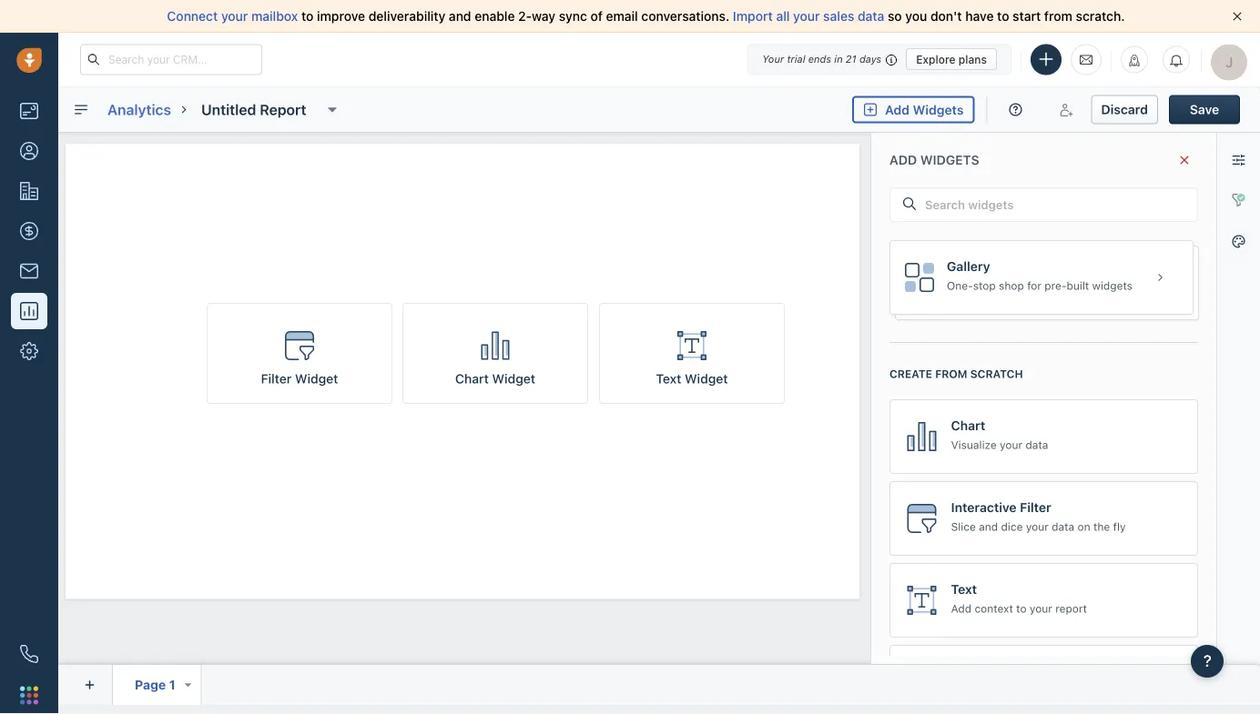 Task type: vqa. For each thing, say whether or not it's contained in the screenshot.
your
yes



Task type: locate. For each thing, give the bounding box(es) containing it.
to right the mailbox
[[301, 9, 314, 24]]

ends
[[808, 53, 832, 65]]

all
[[776, 9, 790, 24]]

enable
[[475, 9, 515, 24]]

2 your from the left
[[793, 9, 820, 24]]

plans
[[959, 53, 987, 66]]

way
[[532, 9, 556, 24]]

2 to from the left
[[997, 9, 1009, 24]]

close image
[[1233, 12, 1242, 21]]

connect your mailbox to improve deliverability and enable 2-way sync of email conversations. import all your sales data so you don't have to start from scratch.
[[167, 9, 1125, 24]]

deliverability
[[369, 9, 446, 24]]

data
[[858, 9, 885, 24]]

to
[[301, 9, 314, 24], [997, 9, 1009, 24]]

email
[[606, 9, 638, 24]]

and
[[449, 9, 471, 24]]

your left the mailbox
[[221, 9, 248, 24]]

in
[[834, 53, 843, 65]]

0 horizontal spatial to
[[301, 9, 314, 24]]

what's new image
[[1128, 54, 1141, 67]]

mailbox
[[251, 9, 298, 24]]

to left start
[[997, 9, 1009, 24]]

don't
[[931, 9, 962, 24]]

import all your sales data link
[[733, 9, 888, 24]]

your
[[221, 9, 248, 24], [793, 9, 820, 24]]

from
[[1044, 9, 1073, 24]]

1 horizontal spatial your
[[793, 9, 820, 24]]

start
[[1013, 9, 1041, 24]]

1 horizontal spatial to
[[997, 9, 1009, 24]]

0 horizontal spatial your
[[221, 9, 248, 24]]

your right all
[[793, 9, 820, 24]]

improve
[[317, 9, 365, 24]]

phone image
[[20, 646, 38, 664]]

2-
[[518, 9, 532, 24]]



Task type: describe. For each thing, give the bounding box(es) containing it.
connect
[[167, 9, 218, 24]]

days
[[859, 53, 882, 65]]

1 your from the left
[[221, 9, 248, 24]]

trial
[[787, 53, 805, 65]]

of
[[590, 9, 603, 24]]

send email image
[[1080, 52, 1093, 67]]

import
[[733, 9, 773, 24]]

sync
[[559, 9, 587, 24]]

21
[[846, 53, 857, 65]]

so
[[888, 9, 902, 24]]

you
[[905, 9, 927, 24]]

Search your CRM... text field
[[80, 44, 262, 75]]

explore plans link
[[906, 48, 997, 70]]

explore plans
[[916, 53, 987, 66]]

conversations.
[[641, 9, 730, 24]]

your trial ends in 21 days
[[762, 53, 882, 65]]

your
[[762, 53, 784, 65]]

freshworks switcher image
[[20, 687, 38, 705]]

have
[[965, 9, 994, 24]]

connect your mailbox link
[[167, 9, 301, 24]]

explore
[[916, 53, 956, 66]]

1 to from the left
[[301, 9, 314, 24]]

scratch.
[[1076, 9, 1125, 24]]

phone element
[[11, 636, 47, 673]]

sales
[[823, 9, 854, 24]]



